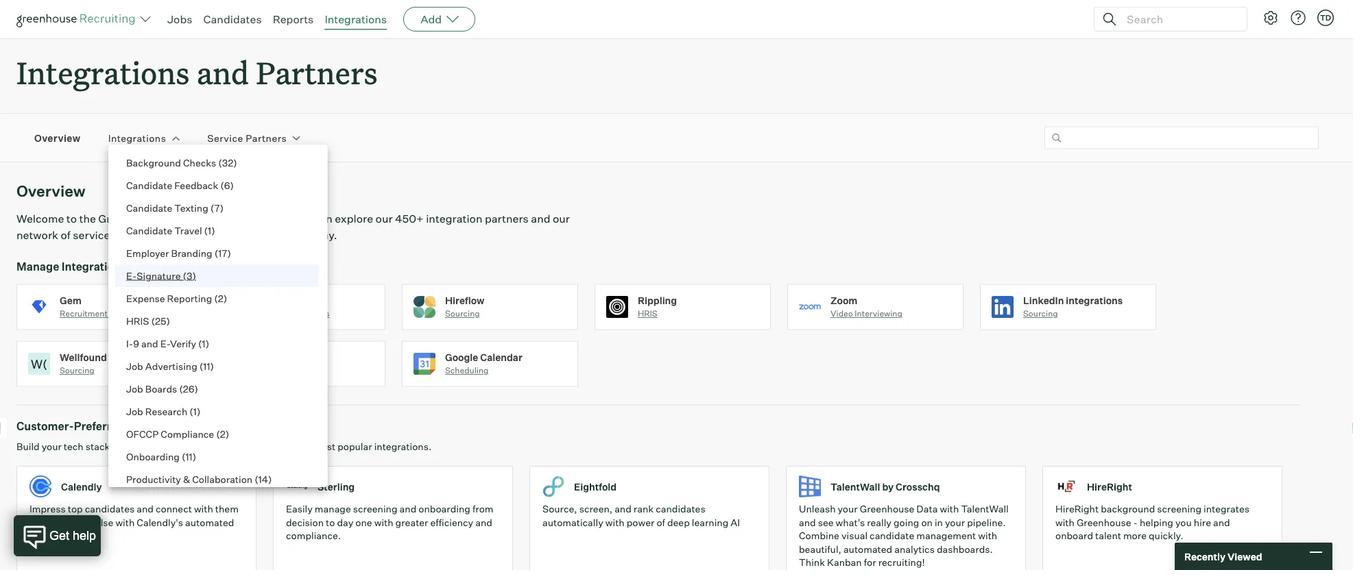 Task type: describe. For each thing, give the bounding box(es) containing it.
expense reporting ( 2 )
[[126, 293, 227, 305]]

anyone
[[60, 517, 93, 529]]

hireright for hireright
[[1087, 481, 1132, 493]]

in
[[935, 517, 943, 529]]

calendly's
[[137, 517, 183, 529]]

with inside easily manage screening and onboarding from decision to day one with greater efficiency and compliance.
[[374, 517, 393, 529]]

with inside source, screen, and rank candidates automatically with power of deep learning ai
[[606, 517, 625, 529]]

1 vertical spatial overview
[[16, 182, 86, 201]]

integrations down service
[[62, 260, 127, 273]]

0 horizontal spatial integrations link
[[108, 131, 166, 145]]

configure image
[[1263, 10, 1279, 26]]

background checks ( 32 )
[[126, 157, 237, 169]]

checkr background checks
[[252, 295, 330, 319]]

menu containing background checks
[[108, 145, 319, 571]]

0 horizontal spatial partners
[[187, 229, 231, 242]]

productivity & collaboration ( 14 )
[[126, 474, 272, 486]]

integrations
[[1066, 295, 1123, 307]]

build
[[16, 441, 40, 453]]

1 vertical spatial partners
[[246, 132, 287, 144]]

screen,
[[579, 504, 613, 516]]

onboarding
[[419, 504, 470, 516]]

with up in
[[940, 504, 959, 516]]

and inside impress top candidates and connect with them before anyone else with calendly's automated scheduling.
[[137, 504, 154, 516]]

) for candidate travel ( 1 )
[[211, 225, 215, 237]]

greenhouse inside 'welcome to the greenhouse partnerships page where you can explore our 450+ integration partners and our network of service partners. new partners are just a click away.'
[[98, 212, 161, 226]]

( for reporting
[[214, 293, 218, 305]]

450+
[[395, 212, 424, 226]]

integrations for integrations and partners
[[16, 52, 190, 93]]

) for e-signature ( 3 )
[[192, 270, 196, 282]]

click
[[282, 229, 306, 242]]

candidate for candidate travel ( 1 )
[[126, 225, 172, 237]]

background
[[1101, 504, 1155, 516]]

jobs link
[[167, 12, 192, 26]]

6
[[224, 179, 230, 191]]

recently viewed
[[1185, 551, 1263, 563]]

(formerly
[[109, 352, 153, 364]]

( up &
[[182, 451, 186, 463]]

0 vertical spatial overview
[[34, 132, 81, 144]]

integrates
[[1204, 504, 1250, 516]]

and inside source, screen, and rank candidates automatically with power of deep learning ai
[[615, 504, 632, 516]]

rippling hris
[[638, 295, 677, 319]]

beautiful,
[[799, 544, 842, 556]]

td button
[[1318, 10, 1334, 26]]

day
[[337, 517, 353, 529]]

greenhouse inside hireright background screening integrates with greenhouse - helping you hire and onboard talent more quickly.
[[1077, 517, 1131, 529]]

you inside hireright background screening integrates with greenhouse - helping you hire and onboard talent more quickly.
[[1176, 517, 1192, 529]]

3
[[187, 270, 192, 282]]

linkedin integrations sourcing
[[1023, 295, 1123, 319]]

) for job research ( 1 )
[[197, 406, 201, 418]]

and inside 'welcome to the greenhouse partnerships page where you can explore our 450+ integration partners and our network of service partners. new partners are just a click away.'
[[531, 212, 551, 226]]

2 horizontal spatial our
[[553, 212, 570, 226]]

scheduling
[[445, 366, 489, 376]]

your for unleash
[[838, 504, 858, 516]]

video
[[831, 309, 853, 319]]

you inside 'welcome to the greenhouse partnerships page where you can explore our 450+ integration partners and our network of service partners. new partners are just a click away.'
[[293, 212, 312, 226]]

( for research
[[190, 406, 193, 418]]

recruitment
[[60, 309, 108, 319]]

automated inside unleash your greenhouse data with talentwall and see what's really going on in your pipeline. combine visual candidate management with beautiful, automated analytics dashboards. think kanban for recruiting!
[[844, 544, 893, 556]]

( for advertising
[[199, 360, 203, 372]]

source,
[[543, 504, 577, 516]]

partners for integrations and partners
[[256, 52, 378, 93]]

reports
[[273, 12, 314, 26]]

add
[[421, 12, 442, 26]]

collaboration
[[192, 474, 253, 486]]

reports link
[[273, 12, 314, 26]]

of inside source, screen, and rank candidates automatically with power of deep learning ai
[[657, 517, 665, 529]]

automated inside impress top candidates and connect with them before anyone else with calendly's automated scheduling.
[[185, 517, 234, 529]]

talentwall inside unleash your greenhouse data with talentwall and see what's really going on in your pipeline. combine visual candidate management with beautiful, automated analytics dashboards. think kanban for recruiting!
[[961, 504, 1009, 516]]

candidates inside source, screen, and rank candidates automatically with power of deep learning ai
[[656, 504, 706, 516]]

ofccp
[[126, 428, 159, 440]]

onboarding
[[126, 451, 180, 463]]

advertising
[[145, 360, 197, 372]]

( for texting
[[210, 202, 214, 214]]

easily manage screening and onboarding from decision to day one with greater efficiency and compliance.
[[286, 504, 494, 542]]

power
[[627, 517, 655, 529]]

) for background checks ( 32 )
[[233, 157, 237, 169]]

the
[[79, 212, 96, 226]]

gem recruitment marketing
[[60, 295, 149, 319]]

ofccp compliance ( 2 )
[[126, 428, 229, 440]]

( for signature
[[183, 270, 187, 282]]

talent)
[[202, 352, 236, 364]]

service
[[207, 132, 243, 144]]

job boards ( 26 )
[[126, 383, 198, 395]]

screening for one
[[353, 504, 398, 516]]

greenhouse inside unleash your greenhouse data with talentwall and see what's really going on in your pipeline. combine visual candidate management with beautiful, automated analytics dashboards. think kanban for recruiting!
[[860, 504, 915, 516]]

1 horizontal spatial 1
[[202, 338, 206, 350]]

screening for hire
[[1157, 504, 1202, 516]]

hireright for hireright background screening integrates with greenhouse - helping you hire and onboard talent more quickly.
[[1056, 504, 1099, 516]]

td button
[[1315, 7, 1337, 29]]

more
[[1124, 530, 1147, 542]]

and inside hireright background screening integrates with greenhouse - helping you hire and onboard talent more quickly.
[[1213, 517, 1230, 529]]

calendar
[[480, 352, 523, 364]]

and inside unleash your greenhouse data with talentwall and see what's really going on in your pipeline. combine visual candidate management with beautiful, automated analytics dashboards. think kanban for recruiting!
[[799, 517, 816, 529]]

service
[[73, 229, 110, 242]]

one
[[356, 517, 372, 529]]

candidates inside impress top candidates and connect with them before anyone else with calendly's automated scheduling.
[[85, 504, 135, 516]]

tech
[[64, 441, 83, 453]]

zoom video interviewing
[[831, 295, 903, 319]]

texting
[[174, 202, 208, 214]]

) for candidate feedback ( 6 )
[[230, 179, 234, 191]]

to inside easily manage screening and onboarding from decision to day one with greater efficiency and compliance.
[[326, 517, 335, 529]]

unleash
[[799, 504, 836, 516]]

top
[[68, 504, 83, 516]]

away.
[[308, 229, 337, 242]]

2 horizontal spatial your
[[945, 517, 965, 529]]

combine
[[799, 530, 839, 542]]

scheduling.
[[29, 530, 82, 542]]

on
[[921, 517, 933, 529]]

integrations.
[[374, 441, 432, 453]]

of inside 'welcome to the greenhouse partnerships page where you can explore our 450+ integration partners and our network of service partners. new partners are just a click away.'
[[61, 229, 70, 242]]

( for checks
[[218, 157, 222, 169]]

management
[[917, 530, 976, 542]]

hireflow sourcing
[[445, 295, 485, 319]]

) for candidate texting ( 7 )
[[220, 202, 224, 214]]

onboard
[[1056, 530, 1093, 542]]

1 horizontal spatial integrations link
[[325, 12, 387, 26]]

just
[[252, 229, 271, 242]]

calendly
[[61, 481, 102, 493]]

1 for candidate travel ( 1 )
[[208, 225, 211, 237]]

analytics
[[895, 544, 935, 556]]

) for expense reporting ( 2 )
[[223, 293, 227, 305]]

deep
[[667, 517, 690, 529]]

sourcing inside linkedin integrations sourcing
[[1023, 309, 1058, 319]]

hire
[[1194, 517, 1211, 529]]

really
[[867, 517, 892, 529]]

add button
[[403, 7, 475, 32]]

greenhouse recruiting image
[[16, 11, 140, 27]]

page
[[231, 212, 257, 226]]

( for travel
[[204, 225, 208, 237]]

rippling
[[638, 295, 677, 307]]

background inside 'checkr background checks'
[[252, 309, 299, 319]]

quickly.
[[1149, 530, 1184, 542]]

where
[[259, 212, 291, 226]]

dashboards.
[[937, 544, 993, 556]]

1 for job research ( 1 )
[[193, 406, 197, 418]]

checks inside 'checkr background checks'
[[301, 309, 330, 319]]

partners.
[[112, 229, 160, 242]]



Task type: vqa. For each thing, say whether or not it's contained in the screenshot.
the topmost PIPELINE
no



Task type: locate. For each thing, give the bounding box(es) containing it.
compliance.
[[286, 530, 341, 542]]

0 horizontal spatial of
[[61, 229, 70, 242]]

travel
[[174, 225, 202, 237]]

( down service
[[218, 157, 222, 169]]

hris down rippling
[[638, 309, 658, 319]]

2 screening from the left
[[1157, 504, 1202, 516]]

) up compliance
[[197, 406, 201, 418]]

your for build
[[42, 441, 62, 453]]

1 vertical spatial automated
[[844, 544, 893, 556]]

1 horizontal spatial talentwall
[[961, 504, 1009, 516]]

) right angellist
[[210, 360, 214, 372]]

1 horizontal spatial you
[[1176, 517, 1192, 529]]

productivity
[[126, 474, 181, 486]]

linkedin
[[1023, 295, 1064, 307]]

integrations link right reports
[[325, 12, 387, 26]]

( right texting
[[210, 202, 214, 214]]

candidate for candidate feedback ( 6 )
[[126, 179, 172, 191]]

overview
[[34, 132, 81, 144], [16, 182, 86, 201]]

None text field
[[1045, 127, 1319, 149]]

( right branding
[[214, 247, 218, 259]]

) down advertising
[[195, 383, 198, 395]]

11 right angellist
[[203, 360, 210, 372]]

0 horizontal spatial background
[[126, 157, 181, 169]]

feedback
[[174, 179, 218, 191]]

candidates link
[[203, 12, 262, 26]]

0 vertical spatial candidate
[[126, 179, 172, 191]]

2 vertical spatial 1
[[193, 406, 197, 418]]

zoom
[[831, 295, 858, 307]]

14
[[258, 474, 268, 486]]

1 vertical spatial to
[[326, 517, 335, 529]]

( right advertising
[[199, 360, 203, 372]]

0 horizontal spatial 11
[[186, 451, 193, 463]]

) for job advertising ( 11 )
[[210, 360, 214, 372]]

you up click
[[293, 212, 312, 226]]

jobs
[[167, 12, 192, 26]]

screening
[[353, 504, 398, 516], [1157, 504, 1202, 516]]

1 horizontal spatial e-
[[160, 338, 170, 350]]

from up efficiency
[[473, 504, 494, 516]]

( for boards
[[179, 383, 183, 395]]

see
[[818, 517, 834, 529]]

1 horizontal spatial automated
[[844, 544, 893, 556]]

0 vertical spatial you
[[293, 212, 312, 226]]

) down customers
[[268, 474, 272, 486]]

2 vertical spatial job
[[126, 406, 143, 418]]

0 horizontal spatial sourcing
[[60, 366, 94, 376]]

screening up one
[[353, 504, 398, 516]]

partners down job research ( 1 )
[[127, 420, 173, 434]]

candidates up deep
[[656, 504, 706, 516]]

to down manage
[[326, 517, 335, 529]]

( for compliance
[[216, 428, 220, 440]]

1 horizontal spatial hris
[[638, 309, 658, 319]]

9
[[133, 338, 139, 350]]

manage integrations
[[16, 260, 127, 273]]

you left hire
[[1176, 517, 1192, 529]]

recently
[[1185, 551, 1226, 563]]

1 up talent)
[[202, 338, 206, 350]]

automated up for
[[844, 544, 893, 556]]

customer-
[[16, 420, 74, 434]]

) for ofccp compliance ( 2 )
[[225, 428, 229, 440]]

3 job from the top
[[126, 406, 143, 418]]

customer-preferred partners
[[16, 420, 173, 434]]

&
[[183, 474, 190, 486]]

0 vertical spatial integrations link
[[325, 12, 387, 26]]

2 up build your tech stack with guidance, selecting from our customers most popular integrations. at the bottom left
[[220, 428, 225, 440]]

e- up angellist
[[160, 338, 170, 350]]

1 horizontal spatial partners
[[485, 212, 529, 226]]

hireflow
[[445, 295, 485, 307]]

with right one
[[374, 517, 393, 529]]

e- up expense
[[126, 270, 137, 282]]

service partners
[[207, 132, 287, 144]]

1 vertical spatial checks
[[301, 309, 330, 319]]

job up ofccp
[[126, 406, 143, 418]]

-
[[1134, 517, 1138, 529]]

else
[[95, 517, 113, 529]]

( right verify
[[198, 338, 202, 350]]

0 horizontal spatial talentwall
[[831, 481, 880, 493]]

1 vertical spatial background
[[252, 309, 299, 319]]

sourcing inside hireflow sourcing
[[445, 309, 480, 319]]

overview link
[[34, 131, 81, 145]]

your down customer-
[[42, 441, 62, 453]]

easily
[[286, 504, 313, 516]]

what's
[[836, 517, 865, 529]]

of left deep
[[657, 517, 665, 529]]

impress
[[29, 504, 66, 516]]

connect
[[156, 504, 192, 516]]

partners
[[485, 212, 529, 226], [187, 229, 231, 242]]

candidate up the partners.
[[126, 202, 172, 214]]

candidates up else on the bottom left of page
[[85, 504, 135, 516]]

0 vertical spatial talentwall
[[831, 481, 880, 493]]

guidance,
[[133, 441, 178, 453]]

automated down them
[[185, 517, 234, 529]]

with right stack
[[112, 441, 131, 453]]

) for job boards ( 26 )
[[195, 383, 198, 395]]

1 vertical spatial candidate
[[126, 202, 172, 214]]

1 horizontal spatial screening
[[1157, 504, 1202, 516]]

0 vertical spatial checks
[[183, 157, 216, 169]]

0 horizontal spatial to
[[66, 212, 77, 226]]

1 vertical spatial from
[[473, 504, 494, 516]]

1 horizontal spatial sourcing
[[445, 309, 480, 319]]

0 vertical spatial 2
[[218, 293, 223, 305]]

checkr
[[252, 295, 286, 307]]

( down expense
[[151, 315, 155, 327]]

0 horizontal spatial screening
[[353, 504, 398, 516]]

integrations down greenhouse recruiting image
[[16, 52, 190, 93]]

0 vertical spatial of
[[61, 229, 70, 242]]

integrations for the leftmost integrations link
[[108, 132, 166, 144]]

) right reporting
[[223, 293, 227, 305]]

1 horizontal spatial 11
[[203, 360, 210, 372]]

1 vertical spatial you
[[1176, 517, 1192, 529]]

1 vertical spatial 1
[[202, 338, 206, 350]]

0 vertical spatial partners
[[485, 212, 529, 226]]

with
[[112, 441, 131, 453], [194, 504, 213, 516], [940, 504, 959, 516], [115, 517, 135, 529], [374, 517, 393, 529], [606, 517, 625, 529], [1056, 517, 1075, 529], [978, 530, 997, 542]]

partners right integration at the left
[[485, 212, 529, 226]]

greenhouse up the talent
[[1077, 517, 1131, 529]]

signature
[[137, 270, 181, 282]]

from right selecting
[[223, 441, 244, 453]]

1 vertical spatial talentwall
[[961, 504, 1009, 516]]

integrations up background checks ( 32 )
[[108, 132, 166, 144]]

eightfold
[[574, 481, 617, 493]]

job for job research ( 1 )
[[126, 406, 143, 418]]

hireright background screening integrates with greenhouse - helping you hire and onboard talent more quickly.
[[1056, 504, 1250, 542]]

0 horizontal spatial checks
[[183, 157, 216, 169]]

17
[[218, 247, 227, 259]]

background down checkr
[[252, 309, 299, 319]]

1 down "26"
[[193, 406, 197, 418]]

efficiency
[[430, 517, 473, 529]]

1 vertical spatial partners
[[187, 229, 231, 242]]

0 horizontal spatial your
[[42, 441, 62, 453]]

) down 32
[[230, 179, 234, 191]]

talentwall up pipeline.
[[961, 504, 1009, 516]]

) for employer branding ( 17 )
[[227, 247, 231, 259]]

1 vertical spatial your
[[838, 504, 858, 516]]

screening inside easily manage screening and onboarding from decision to day one with greater efficiency and compliance.
[[353, 504, 398, 516]]

2 vertical spatial candidate
[[126, 225, 172, 237]]

ai
[[731, 517, 740, 529]]

your up what's
[[838, 504, 858, 516]]

) up build your tech stack with guidance, selecting from our customers most popular integrations. at the bottom left
[[225, 428, 229, 440]]

0 horizontal spatial 1
[[193, 406, 197, 418]]

0 vertical spatial hireright
[[1087, 481, 1132, 493]]

talentwall
[[831, 481, 880, 493], [961, 504, 1009, 516]]

greenhouse up really
[[860, 504, 915, 516]]

job advertising ( 11 )
[[126, 360, 214, 372]]

0 horizontal spatial our
[[246, 441, 261, 453]]

talentwall by crosschq
[[831, 481, 940, 493]]

candidate up employer
[[126, 225, 172, 237]]

customers
[[263, 441, 311, 453]]

preferred
[[74, 420, 125, 434]]

2 candidates from the left
[[656, 504, 706, 516]]

1 vertical spatial hireright
[[1056, 504, 1099, 516]]

2 job from the top
[[126, 383, 143, 395]]

0 vertical spatial partners
[[256, 52, 378, 93]]

7
[[214, 202, 220, 214]]

0 vertical spatial your
[[42, 441, 62, 453]]

helping
[[1140, 517, 1174, 529]]

1 vertical spatial 2
[[220, 428, 225, 440]]

screening inside hireright background screening integrates with greenhouse - helping you hire and onboard talent more quickly.
[[1157, 504, 1202, 516]]

( right travel at the left top of page
[[204, 225, 208, 237]]

) left the page
[[220, 202, 224, 214]]

1 horizontal spatial greenhouse
[[860, 504, 915, 516]]

2 right reporting
[[218, 293, 223, 305]]

( down "26"
[[190, 406, 193, 418]]

0 horizontal spatial you
[[293, 212, 312, 226]]

of left service
[[61, 229, 70, 242]]

0 vertical spatial to
[[66, 212, 77, 226]]

manage
[[16, 260, 59, 273]]

11 down compliance
[[186, 451, 193, 463]]

2 vertical spatial partners
[[127, 420, 173, 434]]

) down 7
[[211, 225, 215, 237]]

most
[[313, 441, 336, 453]]

job for job boards ( 26 )
[[126, 383, 143, 395]]

with left them
[[194, 504, 213, 516]]

0 vertical spatial job
[[126, 360, 143, 372]]

marketing
[[109, 309, 149, 319]]

greenhouse up the partners.
[[98, 212, 161, 226]]

) down branding
[[192, 270, 196, 282]]

learning
[[692, 517, 729, 529]]

with down pipeline.
[[978, 530, 997, 542]]

to left the
[[66, 212, 77, 226]]

job down 9
[[126, 360, 143, 372]]

) up talent)
[[206, 338, 209, 350]]

sourcing down linkedin
[[1023, 309, 1058, 319]]

( right collaboration
[[255, 474, 258, 486]]

crosschq
[[896, 481, 940, 493]]

onboarding ( 11 )
[[126, 451, 196, 463]]

2 for ofccp compliance ( 2 )
[[220, 428, 225, 440]]

with right else on the bottom left of page
[[115, 517, 135, 529]]

25
[[155, 315, 166, 327]]

before
[[29, 517, 58, 529]]

1 job from the top
[[126, 360, 143, 372]]

partners
[[256, 52, 378, 93], [246, 132, 287, 144], [127, 420, 173, 434]]

explore
[[335, 212, 373, 226]]

1 horizontal spatial your
[[838, 504, 858, 516]]

0 vertical spatial from
[[223, 441, 244, 453]]

3 candidate from the top
[[126, 225, 172, 237]]

candidate for candidate texting ( 7 )
[[126, 202, 172, 214]]

to inside 'welcome to the greenhouse partnerships page where you can explore our 450+ integration partners and our network of service partners. new partners are just a click away.'
[[66, 212, 77, 226]]

1 candidates from the left
[[85, 504, 135, 516]]

0 horizontal spatial candidates
[[85, 504, 135, 516]]

with down screen,
[[606, 517, 625, 529]]

with inside hireright background screening integrates with greenhouse - helping you hire and onboard talent more quickly.
[[1056, 517, 1075, 529]]

hireright inside hireright background screening integrates with greenhouse - helping you hire and onboard talent more quickly.
[[1056, 504, 1099, 516]]

sourcing down hireflow
[[445, 309, 480, 319]]

viewed
[[1228, 551, 1263, 563]]

job for job advertising ( 11 )
[[126, 360, 143, 372]]

verify
[[170, 338, 196, 350]]

1 candidate from the top
[[126, 179, 172, 191]]

( right reporting
[[214, 293, 218, 305]]

e-signature ( 3 )
[[126, 270, 196, 282]]

candidate travel ( 1 )
[[126, 225, 215, 237]]

for
[[864, 557, 876, 569]]

1 screening from the left
[[353, 504, 398, 516]]

integration
[[426, 212, 483, 226]]

1 horizontal spatial checks
[[301, 309, 330, 319]]

0 vertical spatial 1
[[208, 225, 211, 237]]

hireright up onboard
[[1056, 504, 1099, 516]]

job left boards
[[126, 383, 143, 395]]

integrations link up background checks ( 32 )
[[108, 131, 166, 145]]

0 horizontal spatial hris
[[126, 315, 149, 327]]

( down 32
[[220, 179, 224, 191]]

partners down partnerships
[[187, 229, 231, 242]]

hireright up background
[[1087, 481, 1132, 493]]

your
[[42, 441, 62, 453], [838, 504, 858, 516], [945, 517, 965, 529]]

talentwall left 'by'
[[831, 481, 880, 493]]

to
[[66, 212, 77, 226], [326, 517, 335, 529]]

2 vertical spatial your
[[945, 517, 965, 529]]

0 horizontal spatial from
[[223, 441, 244, 453]]

candidate up candidate texting ( 7 ) at top
[[126, 179, 172, 191]]

sourcing down the wellfound
[[60, 366, 94, 376]]

1 vertical spatial 11
[[186, 451, 193, 463]]

Search text field
[[1124, 9, 1235, 29]]

background up candidate feedback ( 6 )
[[126, 157, 181, 169]]

1 right travel at the left top of page
[[208, 225, 211, 237]]

welcome to the greenhouse partnerships page where you can explore our 450+ integration partners and our network of service partners. new partners are just a click away.
[[16, 212, 570, 242]]

1 vertical spatial job
[[126, 383, 143, 395]]

decision
[[286, 517, 324, 529]]

) up productivity & collaboration ( 14 )
[[193, 451, 196, 463]]

with up onboard
[[1056, 517, 1075, 529]]

integrations for right integrations link
[[325, 12, 387, 26]]

( right boards
[[179, 383, 183, 395]]

sourcing inside wellfound (formerly angellist talent) sourcing
[[60, 366, 94, 376]]

2 candidate from the top
[[126, 202, 172, 214]]

0 vertical spatial background
[[126, 157, 181, 169]]

1 vertical spatial integrations link
[[108, 131, 166, 145]]

hris inside rippling hris
[[638, 309, 658, 319]]

) down service
[[233, 157, 237, 169]]

1 horizontal spatial our
[[376, 212, 393, 226]]

candidate
[[870, 530, 915, 542]]

hris up 9
[[126, 315, 149, 327]]

partners down reports
[[256, 52, 378, 93]]

2 horizontal spatial 1
[[208, 225, 211, 237]]

0 horizontal spatial automated
[[185, 517, 234, 529]]

integrations right reports
[[325, 12, 387, 26]]

1 vertical spatial greenhouse
[[860, 504, 915, 516]]

partners for customer-preferred partners
[[127, 420, 173, 434]]

( for feedback
[[220, 179, 224, 191]]

them
[[215, 504, 239, 516]]

greenhouse
[[98, 212, 161, 226], [860, 504, 915, 516], [1077, 517, 1131, 529]]

hris
[[638, 309, 658, 319], [126, 315, 149, 327]]

wellfound
[[60, 352, 107, 364]]

1 horizontal spatial to
[[326, 517, 335, 529]]

1
[[208, 225, 211, 237], [202, 338, 206, 350], [193, 406, 197, 418]]

from
[[223, 441, 244, 453], [473, 504, 494, 516]]

1 vertical spatial e-
[[160, 338, 170, 350]]

1 horizontal spatial background
[[252, 309, 299, 319]]

) up the i-9 and e-verify ( 1 )
[[166, 315, 170, 327]]

( for branding
[[214, 247, 218, 259]]

service partners link
[[207, 131, 287, 145]]

of
[[61, 229, 70, 242], [657, 517, 665, 529]]

i-9 and e-verify ( 1 )
[[126, 338, 209, 350]]

background
[[126, 157, 181, 169], [252, 309, 299, 319]]

( up reporting
[[183, 270, 187, 282]]

0 horizontal spatial e-
[[126, 270, 137, 282]]

2
[[218, 293, 223, 305], [220, 428, 225, 440]]

integrations
[[325, 12, 387, 26], [16, 52, 190, 93], [108, 132, 166, 144], [62, 260, 127, 273]]

0 vertical spatial automated
[[185, 517, 234, 529]]

menu
[[108, 145, 319, 571]]

0 vertical spatial e-
[[126, 270, 137, 282]]

( up build your tech stack with guidance, selecting from our customers most popular integrations. at the bottom left
[[216, 428, 220, 440]]

greater
[[396, 517, 428, 529]]

2 horizontal spatial greenhouse
[[1077, 517, 1131, 529]]

0 vertical spatial 11
[[203, 360, 210, 372]]

from inside easily manage screening and onboarding from decision to day one with greater efficiency and compliance.
[[473, 504, 494, 516]]

1 vertical spatial of
[[657, 517, 665, 529]]

boards
[[145, 383, 177, 395]]

partners right service
[[246, 132, 287, 144]]

0 vertical spatial greenhouse
[[98, 212, 161, 226]]

2 horizontal spatial sourcing
[[1023, 309, 1058, 319]]

2 for expense reporting ( 2 )
[[218, 293, 223, 305]]

1 horizontal spatial from
[[473, 504, 494, 516]]

partnerships
[[163, 212, 229, 226]]

and
[[197, 52, 249, 93], [531, 212, 551, 226], [141, 338, 158, 350], [137, 504, 154, 516], [400, 504, 417, 516], [615, 504, 632, 516], [475, 517, 492, 529], [799, 517, 816, 529], [1213, 517, 1230, 529]]

1 horizontal spatial of
[[657, 517, 665, 529]]

0 horizontal spatial greenhouse
[[98, 212, 161, 226]]

source, screen, and rank candidates automatically with power of deep learning ai
[[543, 504, 740, 529]]

screening up "helping"
[[1157, 504, 1202, 516]]

2 vertical spatial greenhouse
[[1077, 517, 1131, 529]]

) down the page
[[227, 247, 231, 259]]

1 horizontal spatial candidates
[[656, 504, 706, 516]]

your up 'management'
[[945, 517, 965, 529]]



